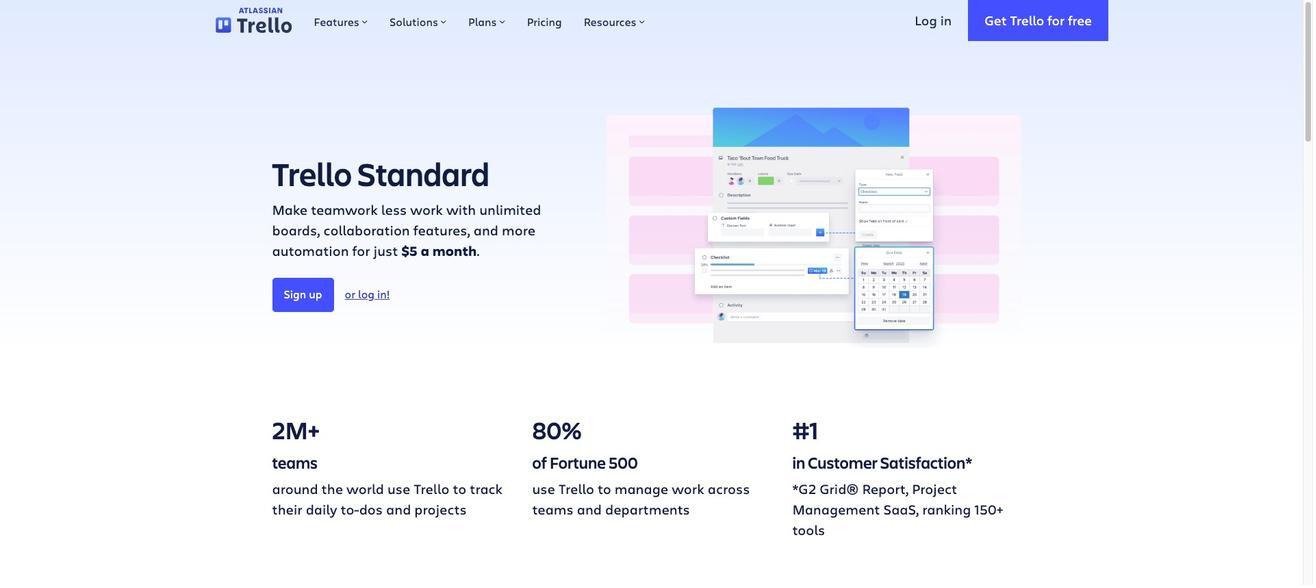 Task type: describe. For each thing, give the bounding box(es) containing it.
trello standard
[[272, 152, 490, 195]]

trello inside get trello for free link
[[1010, 11, 1045, 28]]

2m+
[[272, 414, 320, 447]]

for inside make teamwork less work with unlimited boards, collaboration features, and more automation for just
[[352, 242, 370, 260]]

with
[[447, 201, 476, 219]]

teamwork
[[311, 201, 378, 219]]

use inside '80% of fortune 500 use trello to manage work across teams and departments'
[[532, 480, 555, 499]]

solutions
[[390, 14, 438, 29]]

management
[[793, 501, 880, 519]]

get
[[985, 11, 1007, 28]]

more
[[502, 221, 536, 240]]

solutions button
[[379, 0, 458, 41]]

features,
[[413, 221, 470, 240]]

$5
[[402, 242, 418, 260]]

customer
[[808, 452, 878, 474]]

or log in!
[[345, 287, 390, 301]]

to inside '80% of fortune 500 use trello to manage work across teams and departments'
[[598, 480, 611, 499]]

and inside the 2m+ teams around the world use trello to track their daily to-dos and projects
[[386, 501, 411, 519]]

to inside the 2m+ teams around the world use trello to track their daily to-dos and projects
[[453, 480, 467, 499]]

get trello for free
[[985, 11, 1092, 28]]

trello inside '80% of fortune 500 use trello to manage work across teams and departments'
[[559, 480, 594, 499]]

tools
[[793, 521, 825, 540]]

teams inside the 2m+ teams around the world use trello to track their daily to-dos and projects
[[272, 452, 318, 474]]

across
[[708, 480, 750, 499]]

features button
[[303, 0, 379, 41]]

their
[[272, 501, 302, 519]]

atlassian trello image
[[216, 8, 292, 33]]

features
[[314, 14, 360, 29]]

plans button
[[458, 0, 516, 41]]

satisfaction*
[[881, 452, 973, 474]]

to-
[[341, 501, 359, 519]]

80%
[[532, 414, 582, 447]]

$5 a month .
[[402, 242, 480, 260]]

plans
[[468, 14, 497, 29]]

resources
[[584, 14, 637, 29]]

or log in! link
[[334, 279, 401, 312]]

unlimited
[[480, 201, 541, 219]]

teams inside '80% of fortune 500 use trello to manage work across teams and departments'
[[532, 501, 574, 519]]

the
[[322, 480, 343, 499]]

2m+ teams around the world use trello to track their daily to-dos and projects
[[272, 414, 503, 519]]

in for log
[[941, 11, 952, 28]]

saas,
[[884, 501, 919, 519]]

make
[[272, 201, 308, 219]]

1 horizontal spatial for
[[1048, 11, 1065, 28]]

standard
[[357, 152, 490, 195]]



Task type: vqa. For each thing, say whether or not it's contained in the screenshot.
the bottommost "teams"
yes



Task type: locate. For each thing, give the bounding box(es) containing it.
teams
[[272, 452, 318, 474], [532, 501, 574, 519]]

get trello for free link
[[968, 0, 1109, 41]]

1 use from the left
[[388, 480, 410, 499]]

trello up "make"
[[272, 152, 352, 195]]

pricing link
[[516, 0, 573, 41]]

0 horizontal spatial for
[[352, 242, 370, 260]]

in inside the #1 in customer satisfaction* *g2 grid® report, project management saas, ranking 150+ tools
[[793, 452, 805, 474]]

2 to from the left
[[598, 480, 611, 499]]

sign up link
[[272, 278, 334, 312]]

manage
[[615, 480, 668, 499]]

0 vertical spatial in
[[941, 11, 952, 28]]

a
[[421, 242, 429, 260]]

80% of fortune 500 use trello to manage work across teams and departments
[[532, 414, 750, 519]]

for left free
[[1048, 11, 1065, 28]]

work inside make teamwork less work with unlimited boards, collaboration features, and more automation for just
[[410, 201, 443, 219]]

trello
[[1010, 11, 1045, 28], [272, 152, 352, 195], [414, 480, 450, 499], [559, 480, 594, 499]]

work
[[410, 201, 443, 219], [672, 480, 705, 499]]

trello up projects
[[414, 480, 450, 499]]

teams up around
[[272, 452, 318, 474]]

1 horizontal spatial use
[[532, 480, 555, 499]]

0 horizontal spatial in
[[793, 452, 805, 474]]

0 horizontal spatial use
[[388, 480, 410, 499]]

0 vertical spatial work
[[410, 201, 443, 219]]

2 horizontal spatial and
[[577, 501, 602, 519]]

2 use from the left
[[532, 480, 555, 499]]

teams down of on the bottom of page
[[532, 501, 574, 519]]

work inside '80% of fortune 500 use trello to manage work across teams and departments'
[[672, 480, 705, 499]]

of
[[532, 452, 547, 474]]

1 horizontal spatial work
[[672, 480, 705, 499]]

1 horizontal spatial to
[[598, 480, 611, 499]]

world
[[347, 480, 384, 499]]

500
[[609, 452, 638, 474]]

project
[[912, 480, 958, 499]]

1 vertical spatial in
[[793, 452, 805, 474]]

150+
[[975, 501, 1003, 519]]

1 horizontal spatial in
[[941, 11, 952, 28]]

use down of on the bottom of page
[[532, 480, 555, 499]]

0 horizontal spatial and
[[386, 501, 411, 519]]

log
[[915, 11, 937, 28]]

work up features,
[[410, 201, 443, 219]]

and down fortune
[[577, 501, 602, 519]]

grid®
[[820, 480, 859, 499]]

report,
[[862, 480, 909, 499]]

ranking
[[923, 501, 971, 519]]

for
[[1048, 11, 1065, 28], [352, 242, 370, 260]]

0 horizontal spatial teams
[[272, 452, 318, 474]]

trello down fortune
[[559, 480, 594, 499]]

to down 500
[[598, 480, 611, 499]]

around
[[272, 480, 318, 499]]

up
[[309, 287, 322, 301]]

1 vertical spatial for
[[352, 242, 370, 260]]

and inside '80% of fortune 500 use trello to manage work across teams and departments'
[[577, 501, 602, 519]]

in
[[941, 11, 952, 28], [793, 452, 805, 474]]

collaboration
[[324, 221, 410, 240]]

sign
[[284, 287, 306, 301]]

use inside the 2m+ teams around the world use trello to track their daily to-dos and projects
[[388, 480, 410, 499]]

sign up
[[284, 287, 322, 301]]

make teamwork less work with unlimited boards, collaboration features, and more automation for just
[[272, 201, 541, 260]]

0 horizontal spatial work
[[410, 201, 443, 219]]

to
[[453, 480, 467, 499], [598, 480, 611, 499]]

less
[[381, 201, 407, 219]]

0 vertical spatial for
[[1048, 11, 1065, 28]]

boards,
[[272, 221, 320, 240]]

illustration showing the features of trello standard image
[[597, 99, 1031, 348]]

and right dos
[[386, 501, 411, 519]]

month
[[433, 242, 477, 260]]

just
[[374, 242, 398, 260]]

work left 'across'
[[672, 480, 705, 499]]

1 vertical spatial teams
[[532, 501, 574, 519]]

track
[[470, 480, 503, 499]]

resources button
[[573, 0, 656, 41]]

use right world
[[388, 480, 410, 499]]

free
[[1068, 11, 1092, 28]]

trello inside the 2m+ teams around the world use trello to track their daily to-dos and projects
[[414, 480, 450, 499]]

log in link
[[899, 0, 968, 41]]

pricing
[[527, 14, 562, 29]]

in right log
[[941, 11, 952, 28]]

0 horizontal spatial to
[[453, 480, 467, 499]]

1 horizontal spatial and
[[474, 221, 499, 240]]

departments
[[605, 501, 690, 519]]

dos
[[359, 501, 383, 519]]

use
[[388, 480, 410, 499], [532, 480, 555, 499]]

to left track
[[453, 480, 467, 499]]

in for #1
[[793, 452, 805, 474]]

in!
[[377, 287, 390, 301]]

log in
[[915, 11, 952, 28]]

#1
[[793, 414, 819, 447]]

1 vertical spatial work
[[672, 480, 705, 499]]

1 horizontal spatial teams
[[532, 501, 574, 519]]

.
[[477, 242, 480, 260]]

and inside make teamwork less work with unlimited boards, collaboration features, and more automation for just
[[474, 221, 499, 240]]

*g2
[[793, 480, 817, 499]]

automation
[[272, 242, 349, 260]]

and up .
[[474, 221, 499, 240]]

0 vertical spatial teams
[[272, 452, 318, 474]]

in up *g2
[[793, 452, 805, 474]]

for down collaboration
[[352, 242, 370, 260]]

#1 in customer satisfaction* *g2 grid® report, project management saas, ranking 150+ tools
[[793, 414, 1003, 540]]

trello right get
[[1010, 11, 1045, 28]]

fortune
[[550, 452, 606, 474]]

daily
[[306, 501, 337, 519]]

1 to from the left
[[453, 480, 467, 499]]

or
[[345, 287, 355, 301]]

log
[[358, 287, 375, 301]]

and
[[474, 221, 499, 240], [386, 501, 411, 519], [577, 501, 602, 519]]

projects
[[415, 501, 467, 519]]



